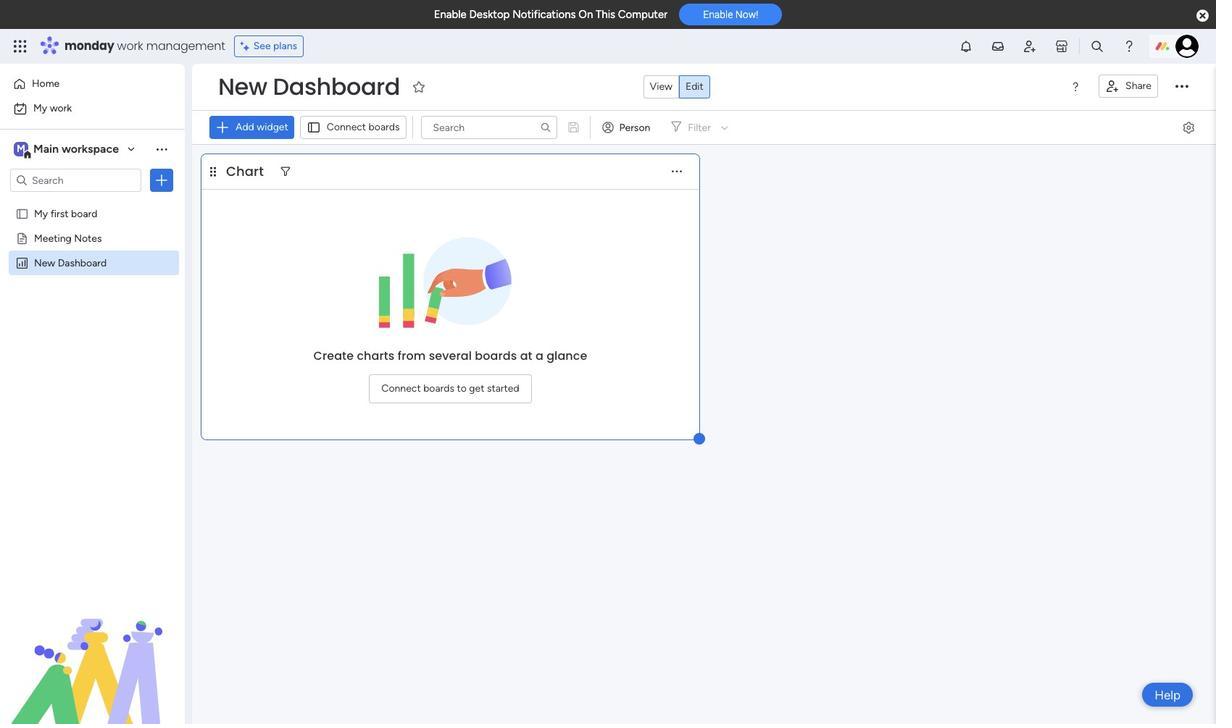 Task type: describe. For each thing, give the bounding box(es) containing it.
Search in workspace field
[[30, 172, 121, 189]]

main workspace
[[33, 142, 119, 156]]

connect for connect boards to get started
[[381, 382, 421, 395]]

monday
[[64, 38, 114, 54]]

enable for enable desktop notifications on this computer
[[434, 8, 467, 21]]

dashboard inside "banner"
[[273, 70, 400, 103]]

work for monday
[[117, 38, 143, 54]]

monday work management
[[64, 38, 225, 54]]

invite members image
[[1023, 39, 1037, 54]]

connect for connect boards
[[327, 121, 366, 133]]

from
[[398, 347, 426, 364]]

share button
[[1099, 75, 1158, 98]]

new inside "banner"
[[218, 70, 267, 103]]

add to favorites image
[[412, 79, 426, 94]]

kendall parks image
[[1175, 35, 1199, 58]]

create charts from several boards at a glance
[[313, 347, 587, 364]]

widget
[[257, 121, 288, 133]]

this
[[596, 8, 615, 21]]

connect boards to get started button
[[369, 374, 532, 403]]

New Dashboard field
[[215, 70, 404, 103]]

public board image for meeting notes
[[15, 231, 29, 245]]

on
[[578, 8, 593, 21]]

my work option
[[9, 97, 176, 120]]

display modes group
[[643, 75, 710, 99]]

connect boards
[[327, 121, 400, 133]]

arrow down image
[[716, 119, 733, 136]]

connect boards button
[[300, 116, 406, 139]]

Chart field
[[222, 162, 267, 181]]

filter button
[[665, 116, 733, 139]]

new dashboard inside "banner"
[[218, 70, 400, 103]]

share
[[1125, 80, 1152, 92]]

boards for connect boards
[[369, 121, 400, 133]]

now!
[[735, 9, 758, 20]]

add widget button
[[209, 116, 294, 139]]

add widget
[[236, 121, 288, 133]]

desktop
[[469, 8, 510, 21]]

charts
[[357, 347, 395, 364]]

m
[[17, 143, 25, 155]]

my work link
[[9, 97, 176, 120]]

public board image for my first board
[[15, 207, 29, 220]]

home option
[[9, 72, 176, 96]]

help button
[[1142, 683, 1193, 707]]

workspace image
[[14, 141, 28, 157]]

select product image
[[13, 39, 28, 54]]

meeting notes
[[34, 232, 102, 244]]

enable desktop notifications on this computer
[[434, 8, 668, 21]]

glance
[[547, 347, 587, 364]]

view button
[[643, 75, 679, 99]]

my for my work
[[33, 102, 47, 115]]



Task type: locate. For each thing, give the bounding box(es) containing it.
board
[[71, 207, 97, 220]]

a
[[535, 347, 543, 364]]

connect inside popup button
[[327, 121, 366, 133]]

my down home
[[33, 102, 47, 115]]

computer
[[618, 8, 668, 21]]

see plans
[[253, 40, 297, 52]]

enable left now!
[[703, 9, 733, 20]]

0 horizontal spatial new
[[34, 257, 55, 269]]

boards
[[369, 121, 400, 133], [475, 347, 517, 364], [423, 382, 454, 395]]

more options image
[[1175, 80, 1188, 93]]

0 horizontal spatial new dashboard
[[34, 257, 107, 269]]

edit
[[685, 80, 704, 93]]

view
[[650, 80, 672, 93]]

connect down from
[[381, 382, 421, 395]]

help image
[[1122, 39, 1136, 54]]

boards for connect boards to get started
[[423, 382, 454, 395]]

search image
[[540, 122, 551, 133]]

person button
[[596, 116, 659, 139]]

connect down new dashboard field
[[327, 121, 366, 133]]

0 vertical spatial work
[[117, 38, 143, 54]]

list box containing my first board
[[0, 198, 185, 471]]

1 horizontal spatial enable
[[703, 9, 733, 20]]

1 horizontal spatial new
[[218, 70, 267, 103]]

1 horizontal spatial connect
[[381, 382, 421, 395]]

settings image
[[1181, 120, 1196, 135]]

options image
[[154, 173, 169, 188]]

home link
[[9, 72, 176, 96]]

1 vertical spatial my
[[34, 207, 48, 220]]

help
[[1155, 688, 1181, 703]]

1 vertical spatial work
[[50, 102, 72, 115]]

1 vertical spatial connect
[[381, 382, 421, 395]]

enable
[[434, 8, 467, 21], [703, 9, 733, 20]]

connect boards to get started
[[381, 382, 519, 395]]

0 vertical spatial connect
[[327, 121, 366, 133]]

work inside option
[[50, 102, 72, 115]]

edit button
[[679, 75, 710, 99]]

new up 'add'
[[218, 70, 267, 103]]

1 vertical spatial dashboard
[[58, 257, 107, 269]]

Filter dashboard by text search field
[[421, 116, 557, 139]]

work right the monday
[[117, 38, 143, 54]]

workspace selection element
[[14, 141, 121, 159]]

new dashboard down meeting notes
[[34, 257, 107, 269]]

0 vertical spatial boards
[[369, 121, 400, 133]]

work down home
[[50, 102, 72, 115]]

filter
[[688, 121, 711, 134]]

notifications
[[512, 8, 576, 21]]

0 vertical spatial new
[[218, 70, 267, 103]]

see
[[253, 40, 271, 52]]

monday marketplace image
[[1054, 39, 1069, 54]]

enable now!
[[703, 9, 758, 20]]

started
[[487, 382, 519, 395]]

create
[[313, 347, 354, 364]]

at
[[520, 347, 532, 364]]

enable inside button
[[703, 9, 733, 20]]

my
[[33, 102, 47, 115], [34, 207, 48, 220]]

to
[[457, 382, 467, 395]]

connect
[[327, 121, 366, 133], [381, 382, 421, 395]]

enable for enable now!
[[703, 9, 733, 20]]

my first board
[[34, 207, 97, 220]]

dapulse drag handle 3 image
[[210, 166, 216, 177]]

connect inside button
[[381, 382, 421, 395]]

add
[[236, 121, 254, 133]]

1 vertical spatial new
[[34, 257, 55, 269]]

dashboard down notes
[[58, 257, 107, 269]]

several
[[429, 347, 472, 364]]

menu image
[[1070, 81, 1081, 93]]

public dashboard image
[[15, 256, 29, 270]]

none search field inside new dashboard "banner"
[[421, 116, 557, 139]]

main
[[33, 142, 59, 156]]

lottie animation element
[[0, 578, 185, 725]]

home
[[32, 78, 60, 90]]

public board image up public dashboard image
[[15, 231, 29, 245]]

new
[[218, 70, 267, 103], [34, 257, 55, 269]]

2 horizontal spatial boards
[[475, 347, 517, 364]]

management
[[146, 38, 225, 54]]

enable left desktop
[[434, 8, 467, 21]]

1 horizontal spatial boards
[[423, 382, 454, 395]]

boards inside button
[[423, 382, 454, 395]]

my for my first board
[[34, 207, 48, 220]]

0 horizontal spatial work
[[50, 102, 72, 115]]

0 horizontal spatial enable
[[434, 8, 467, 21]]

1 vertical spatial public board image
[[15, 231, 29, 245]]

my left first
[[34, 207, 48, 220]]

work for my
[[50, 102, 72, 115]]

2 vertical spatial boards
[[423, 382, 454, 395]]

lottie animation image
[[0, 578, 185, 725]]

dashboard
[[273, 70, 400, 103], [58, 257, 107, 269]]

option
[[0, 200, 185, 203]]

new right public dashboard image
[[34, 257, 55, 269]]

notes
[[74, 232, 102, 244]]

dapulse close image
[[1196, 9, 1209, 23]]

my work
[[33, 102, 72, 115]]

1 vertical spatial new dashboard
[[34, 257, 107, 269]]

0 vertical spatial new dashboard
[[218, 70, 400, 103]]

person
[[619, 121, 650, 134]]

search everything image
[[1090, 39, 1104, 54]]

new dashboard
[[218, 70, 400, 103], [34, 257, 107, 269]]

0 horizontal spatial boards
[[369, 121, 400, 133]]

0 horizontal spatial dashboard
[[58, 257, 107, 269]]

chart
[[226, 162, 264, 180]]

my inside option
[[33, 102, 47, 115]]

get
[[469, 382, 484, 395]]

new dashboard banner
[[192, 64, 1216, 145]]

work
[[117, 38, 143, 54], [50, 102, 72, 115]]

dashboard up connect boards popup button
[[273, 70, 400, 103]]

notifications image
[[959, 39, 973, 54]]

0 vertical spatial my
[[33, 102, 47, 115]]

1 vertical spatial boards
[[475, 347, 517, 364]]

0 vertical spatial public board image
[[15, 207, 29, 220]]

workspace options image
[[154, 142, 169, 156]]

1 horizontal spatial dashboard
[[273, 70, 400, 103]]

1 horizontal spatial work
[[117, 38, 143, 54]]

1 horizontal spatial new dashboard
[[218, 70, 400, 103]]

1 public board image from the top
[[15, 207, 29, 220]]

meeting
[[34, 232, 72, 244]]

plans
[[273, 40, 297, 52]]

None search field
[[421, 116, 557, 139]]

list box
[[0, 198, 185, 471]]

public board image left first
[[15, 207, 29, 220]]

boards inside popup button
[[369, 121, 400, 133]]

workspace
[[62, 142, 119, 156]]

public board image
[[15, 207, 29, 220], [15, 231, 29, 245]]

see plans button
[[234, 36, 304, 57]]

0 vertical spatial dashboard
[[273, 70, 400, 103]]

2 public board image from the top
[[15, 231, 29, 245]]

0 horizontal spatial connect
[[327, 121, 366, 133]]

update feed image
[[991, 39, 1005, 54]]

more dots image
[[672, 166, 682, 177]]

new dashboard down plans
[[218, 70, 400, 103]]

first
[[50, 207, 69, 220]]

enable now! button
[[679, 4, 782, 26]]



Task type: vqa. For each thing, say whether or not it's contained in the screenshot.
MEETING
yes



